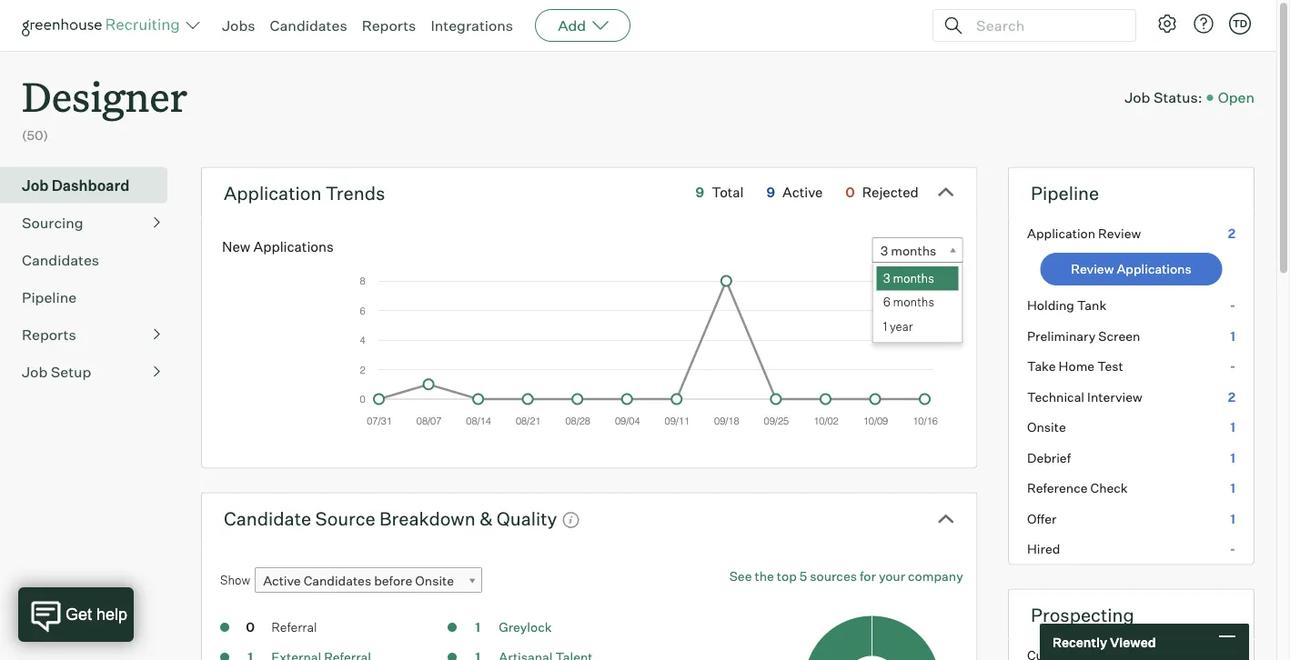 Task type: locate. For each thing, give the bounding box(es) containing it.
2 2 from the top
[[1228, 389, 1236, 405]]

0 left the referral
[[246, 620, 255, 636]]

pipeline
[[1031, 182, 1100, 205], [22, 288, 77, 306]]

0 horizontal spatial 0
[[246, 620, 255, 636]]

1 horizontal spatial 0
[[846, 184, 855, 201]]

0 horizontal spatial reports link
[[22, 324, 160, 346]]

applications down application trends
[[254, 238, 334, 255]]

candidates
[[270, 16, 347, 35], [22, 251, 99, 269], [304, 574, 371, 590]]

job setup link
[[22, 361, 160, 383]]

1 horizontal spatial onsite
[[1028, 420, 1066, 436]]

before
[[374, 574, 413, 590]]

active
[[783, 184, 823, 201], [263, 574, 301, 590]]

1 vertical spatial candidates
[[22, 251, 99, 269]]

1 vertical spatial reports
[[22, 326, 76, 344]]

months up 3 months option
[[891, 243, 937, 259]]

1 vertical spatial active
[[263, 574, 301, 590]]

recently
[[1053, 635, 1108, 651]]

1 vertical spatial pipeline
[[22, 288, 77, 306]]

- for 2nd the '-' link from the bottom of the page
[[1230, 359, 1236, 375]]

offer
[[1028, 511, 1057, 527]]

jobs link
[[222, 16, 255, 35]]

check
[[1091, 481, 1128, 497]]

designer
[[22, 69, 188, 123]]

1 vertical spatial 3
[[884, 271, 891, 286]]

source
[[315, 508, 376, 530]]

0 horizontal spatial pipeline
[[22, 288, 77, 306]]

9 left total at the top right of page
[[696, 184, 705, 201]]

9
[[696, 184, 705, 201], [767, 184, 776, 201]]

1 vertical spatial - link
[[1009, 352, 1254, 382]]

list box containing 3 months
[[874, 267, 959, 339]]

preliminary screen
[[1028, 328, 1141, 344]]

0 vertical spatial candidates link
[[270, 16, 347, 35]]

reports link left integrations
[[362, 16, 416, 35]]

review up review applications
[[1099, 225, 1142, 241]]

application up review applications
[[1028, 225, 1096, 241]]

application
[[224, 182, 322, 205], [1028, 225, 1096, 241]]

1 vertical spatial 0
[[246, 620, 255, 636]]

preliminary
[[1028, 328, 1096, 344]]

months inside 3 months option
[[893, 271, 935, 286]]

reports up the job setup
[[22, 326, 76, 344]]

0 vertical spatial 3 months
[[881, 243, 937, 259]]

1 inside option
[[884, 319, 888, 334]]

see the top 5 sources for your company link
[[730, 568, 964, 586]]

1 horizontal spatial active
[[783, 184, 823, 201]]

rejected
[[863, 184, 919, 201]]

3 months inside 3 months link
[[881, 243, 937, 259]]

job up sourcing
[[22, 176, 49, 194]]

year
[[890, 319, 913, 334]]

1 horizontal spatial reports link
[[362, 16, 416, 35]]

9 right total at the top right of page
[[767, 184, 776, 201]]

status:
[[1154, 88, 1203, 107]]

candidates link right jobs link on the top left
[[270, 16, 347, 35]]

total
[[712, 184, 744, 201]]

active candidates before onsite
[[263, 574, 454, 590]]

job for job status:
[[1125, 88, 1151, 107]]

0 horizontal spatial candidates link
[[22, 249, 160, 271]]

screen
[[1099, 328, 1141, 344]]

2 vertical spatial - link
[[1009, 534, 1254, 565]]

new applications
[[222, 238, 334, 255]]

1 vertical spatial 3 months
[[884, 271, 935, 286]]

0 vertical spatial -
[[1230, 298, 1236, 314]]

recently viewed
[[1053, 635, 1156, 651]]

active right show at the bottom left
[[263, 574, 301, 590]]

0 horizontal spatial application
[[224, 182, 322, 205]]

2 vertical spatial -
[[1230, 542, 1236, 558]]

months inside '6 months' option
[[893, 295, 935, 310]]

onsite
[[1028, 420, 1066, 436], [415, 574, 454, 590]]

review down application review
[[1072, 261, 1114, 277]]

- for 1st the '-' link
[[1230, 298, 1236, 314]]

onsite right before
[[415, 574, 454, 590]]

0 vertical spatial 2
[[1228, 225, 1236, 241]]

1 vertical spatial review
[[1072, 261, 1114, 277]]

months
[[891, 243, 937, 259], [893, 271, 935, 286], [893, 295, 935, 310]]

2
[[1228, 225, 1236, 241], [1228, 389, 1236, 405]]

the
[[755, 569, 774, 585]]

active right total at the top right of page
[[783, 184, 823, 201]]

- link
[[1009, 291, 1254, 321], [1009, 352, 1254, 382], [1009, 534, 1254, 565]]

6
[[884, 295, 891, 310]]

3 inside 3 months link
[[881, 243, 889, 259]]

application up new applications
[[224, 182, 322, 205]]

candidate source data is not real-time. data may take up to two days to reflect accurately. image
[[562, 511, 580, 530]]

3 up 3 months option
[[881, 243, 889, 259]]

0 vertical spatial 0
[[846, 184, 855, 201]]

reports left integrations
[[362, 16, 416, 35]]

greylock
[[499, 620, 552, 636]]

1 horizontal spatial candidates link
[[270, 16, 347, 35]]

job
[[1125, 88, 1151, 107], [22, 176, 49, 194], [22, 363, 48, 381]]

1 - link from the top
[[1009, 291, 1254, 321]]

- link down screen
[[1009, 352, 1254, 382]]

greenhouse recruiting image
[[22, 15, 186, 36]]

list box
[[874, 267, 959, 339]]

application review
[[1028, 225, 1142, 241]]

0 horizontal spatial active
[[263, 574, 301, 590]]

3 up 6
[[884, 271, 891, 286]]

candidates right jobs link on the top left
[[270, 16, 347, 35]]

- link down check
[[1009, 534, 1254, 565]]

9 for 9 total
[[696, 184, 705, 201]]

job left status:
[[1125, 88, 1151, 107]]

td button
[[1230, 13, 1251, 35]]

job setup
[[22, 363, 91, 381]]

0 horizontal spatial applications
[[254, 238, 334, 255]]

candidates left before
[[304, 574, 371, 590]]

jobs
[[222, 16, 255, 35]]

pipeline down sourcing
[[22, 288, 77, 306]]

1 vertical spatial applications
[[1117, 261, 1192, 277]]

0 vertical spatial months
[[891, 243, 937, 259]]

reports
[[362, 16, 416, 35], [22, 326, 76, 344]]

designer (50)
[[22, 69, 188, 144]]

candidates down sourcing
[[22, 251, 99, 269]]

0 horizontal spatial 9
[[696, 184, 705, 201]]

technical
[[1028, 389, 1085, 405]]

2 9 from the left
[[767, 184, 776, 201]]

0 vertical spatial pipeline
[[1031, 182, 1100, 205]]

1 for onsite
[[1231, 420, 1236, 436]]

1 vertical spatial job
[[22, 176, 49, 194]]

3 months inside 3 months option
[[884, 271, 935, 286]]

1 vertical spatial onsite
[[415, 574, 454, 590]]

9 total
[[696, 184, 744, 201]]

1 - from the top
[[1230, 298, 1236, 314]]

candidates link down the sourcing link in the top left of the page
[[22, 249, 160, 271]]

reports link
[[362, 16, 416, 35], [22, 324, 160, 346]]

3 months up 3 months option
[[881, 243, 937, 259]]

applications
[[254, 238, 334, 255], [1117, 261, 1192, 277]]

1 vertical spatial reports link
[[22, 324, 160, 346]]

1 horizontal spatial applications
[[1117, 261, 1192, 277]]

0 vertical spatial active
[[783, 184, 823, 201]]

0 vertical spatial 3
[[881, 243, 889, 259]]

1 2 from the top
[[1228, 225, 1236, 241]]

job left setup
[[22, 363, 48, 381]]

0
[[846, 184, 855, 201], [246, 620, 255, 636]]

3 for 3 months link
[[881, 243, 889, 259]]

0 left rejected
[[846, 184, 855, 201]]

1 for debrief
[[1231, 450, 1236, 466]]

1 vertical spatial -
[[1230, 359, 1236, 375]]

0 horizontal spatial reports
[[22, 326, 76, 344]]

months inside 3 months link
[[891, 243, 937, 259]]

job for job setup
[[22, 363, 48, 381]]

1 horizontal spatial reports
[[362, 16, 416, 35]]

3 months up 6 months
[[884, 271, 935, 286]]

5
[[800, 569, 808, 585]]

3 - link from the top
[[1009, 534, 1254, 565]]

0 vertical spatial onsite
[[1028, 420, 1066, 436]]

3
[[881, 243, 889, 259], [884, 271, 891, 286]]

pipeline up application review
[[1031, 182, 1100, 205]]

reports link up job setup link
[[22, 324, 160, 346]]

0 vertical spatial reports
[[362, 16, 416, 35]]

quality
[[497, 508, 557, 530]]

2 vertical spatial job
[[22, 363, 48, 381]]

3 months
[[881, 243, 937, 259], [884, 271, 935, 286]]

1 vertical spatial application
[[1028, 225, 1096, 241]]

2 - from the top
[[1230, 359, 1236, 375]]

integrations
[[431, 16, 513, 35]]

1 vertical spatial months
[[893, 271, 935, 286]]

1 horizontal spatial 9
[[767, 184, 776, 201]]

0 vertical spatial - link
[[1009, 291, 1254, 321]]

1 vertical spatial 2
[[1228, 389, 1236, 405]]

3 - from the top
[[1230, 542, 1236, 558]]

applications up screen
[[1117, 261, 1192, 277]]

1 horizontal spatial application
[[1028, 225, 1096, 241]]

2 vertical spatial months
[[893, 295, 935, 310]]

review
[[1099, 225, 1142, 241], [1072, 261, 1114, 277]]

3 months link
[[873, 238, 964, 264]]

-
[[1230, 298, 1236, 314], [1230, 359, 1236, 375], [1230, 542, 1236, 558]]

0 vertical spatial job
[[1125, 88, 1151, 107]]

1
[[884, 319, 888, 334], [1231, 328, 1236, 344], [1231, 420, 1236, 436], [1231, 450, 1236, 466], [1231, 481, 1236, 497], [1231, 511, 1236, 527], [475, 620, 481, 636]]

debrief
[[1028, 450, 1071, 466]]

months up 6 months
[[893, 271, 935, 286]]

viewed
[[1110, 635, 1156, 651]]

3 inside 3 months option
[[884, 271, 891, 286]]

candidates link
[[270, 16, 347, 35], [22, 249, 160, 271]]

company
[[908, 569, 964, 585]]

sourcing
[[22, 214, 83, 232]]

0 vertical spatial application
[[224, 182, 322, 205]]

- link up screen
[[1009, 291, 1254, 321]]

months down 3 months option
[[893, 295, 935, 310]]

0 vertical spatial review
[[1099, 225, 1142, 241]]

1 9 from the left
[[696, 184, 705, 201]]

0 vertical spatial applications
[[254, 238, 334, 255]]

1 link
[[460, 619, 496, 640]]

new
[[222, 238, 251, 255]]

onsite up debrief
[[1028, 420, 1066, 436]]



Task type: vqa. For each thing, say whether or not it's contained in the screenshot.
CHECK
yes



Task type: describe. For each thing, give the bounding box(es) containing it.
candidate
[[224, 508, 311, 530]]

0 horizontal spatial onsite
[[415, 574, 454, 590]]

pipeline inside pipeline link
[[22, 288, 77, 306]]

&
[[480, 508, 493, 530]]

interview
[[1088, 389, 1143, 405]]

0 vertical spatial candidates
[[270, 16, 347, 35]]

reference check
[[1028, 481, 1128, 497]]

setup
[[51, 363, 91, 381]]

add button
[[535, 9, 631, 42]]

candidate source data is not real-time. data may take up to two days to reflect accurately. element
[[557, 503, 580, 535]]

application for application trends
[[224, 182, 322, 205]]

see the top 5 sources for your company
[[730, 569, 964, 585]]

candidate source breakdown & quality
[[224, 508, 557, 530]]

for
[[860, 569, 876, 585]]

2 for application review
[[1228, 225, 1236, 241]]

job status:
[[1125, 88, 1203, 107]]

3 for list box containing 3 months
[[884, 271, 891, 286]]

your
[[879, 569, 906, 585]]

0 for 0 rejected
[[846, 184, 855, 201]]

job dashboard
[[22, 176, 130, 194]]

1 for offer
[[1231, 511, 1236, 527]]

3 months for list box containing 3 months
[[884, 271, 935, 286]]

application for application review
[[1028, 225, 1096, 241]]

active candidates before onsite link
[[255, 568, 483, 595]]

referral
[[271, 620, 317, 636]]

1 vertical spatial candidates link
[[22, 249, 160, 271]]

months for '6 months' option
[[893, 295, 935, 310]]

td
[[1233, 17, 1248, 30]]

job for job dashboard
[[22, 176, 49, 194]]

open
[[1218, 88, 1255, 107]]

pipeline link
[[22, 286, 160, 308]]

see
[[730, 569, 752, 585]]

(50)
[[22, 128, 48, 144]]

9 for 9 active
[[767, 184, 776, 201]]

1 year
[[884, 319, 913, 334]]

add
[[558, 16, 586, 35]]

integrations link
[[431, 16, 513, 35]]

3 months option
[[877, 267, 959, 291]]

2 - link from the top
[[1009, 352, 1254, 382]]

1 for reference check
[[1231, 481, 1236, 497]]

1 for preliminary screen
[[1231, 328, 1236, 344]]

- for 3rd the '-' link from the top of the page
[[1230, 542, 1236, 558]]

6 months option
[[877, 291, 959, 315]]

Search text field
[[972, 12, 1120, 39]]

2 vertical spatial candidates
[[304, 574, 371, 590]]

sourcing link
[[22, 212, 160, 234]]

applications for new applications
[[254, 238, 334, 255]]

dashboard
[[52, 176, 130, 194]]

0 rejected
[[846, 184, 919, 201]]

review applications link
[[1041, 253, 1223, 286]]

9 active
[[767, 184, 823, 201]]

configure image
[[1157, 13, 1179, 35]]

technical interview
[[1028, 389, 1143, 405]]

reference
[[1028, 481, 1088, 497]]

applications for review applications
[[1117, 261, 1192, 277]]

prospecting
[[1031, 604, 1135, 627]]

td button
[[1226, 9, 1255, 38]]

2 for technical interview
[[1228, 389, 1236, 405]]

greylock link
[[499, 620, 552, 636]]

job dashboard link
[[22, 174, 160, 196]]

sources
[[810, 569, 857, 585]]

show
[[220, 573, 250, 588]]

months for 3 months option
[[893, 271, 935, 286]]

review applications
[[1072, 261, 1192, 277]]

6 months
[[884, 295, 935, 310]]

1 horizontal spatial pipeline
[[1031, 182, 1100, 205]]

top
[[777, 569, 797, 585]]

trends
[[326, 182, 385, 205]]

application trends
[[224, 182, 385, 205]]

1 year option
[[877, 315, 959, 339]]

designer link
[[22, 51, 188, 127]]

0 for 0
[[246, 620, 255, 636]]

3 months for 3 months link
[[881, 243, 937, 259]]

0 vertical spatial reports link
[[362, 16, 416, 35]]

breakdown
[[380, 508, 476, 530]]



